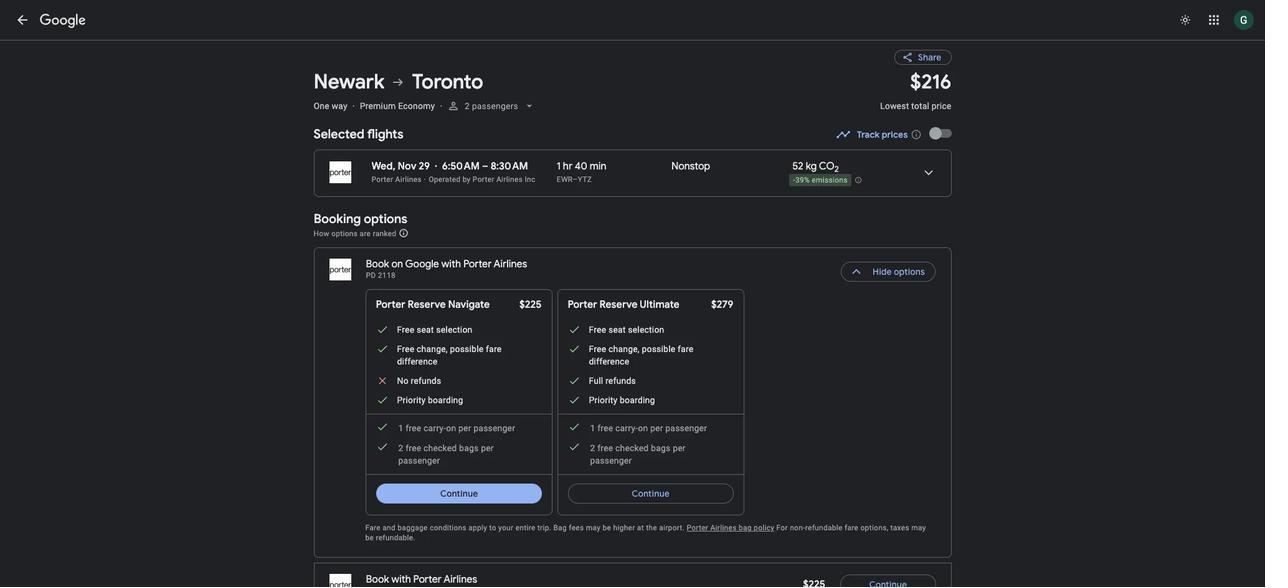 Task type: locate. For each thing, give the bounding box(es) containing it.
2 book from the top
[[366, 573, 389, 586]]

carry-
[[424, 423, 446, 433], [616, 423, 638, 433]]

hide options button
[[842, 257, 936, 287]]

1 seat from the left
[[417, 325, 434, 335]]

Arrival time: 8:30 AM. text field
[[491, 160, 528, 173]]

fare left 'options,'
[[845, 523, 859, 532]]

book on google with porter airlines pd 2118
[[366, 258, 527, 280]]

on
[[392, 258, 403, 270], [446, 423, 456, 433], [638, 423, 648, 433]]

1 horizontal spatial boarding
[[620, 395, 655, 405]]

free up no on the bottom left
[[397, 344, 415, 354]]

0 horizontal spatial 1 free carry-on per passenger
[[399, 423, 515, 433]]

continue button up 'the'
[[568, 479, 734, 509]]

0 horizontal spatial refunds
[[411, 376, 441, 386]]

priority boarding for ultimate
[[589, 395, 655, 405]]

1 continue from the left
[[440, 488, 478, 499]]

1 horizontal spatial difference
[[589, 356, 630, 366]]

0 horizontal spatial reserve
[[408, 299, 446, 311]]

39%
[[796, 176, 810, 185]]

may right the fees
[[586, 523, 601, 532]]

possible for ultimate
[[642, 344, 676, 354]]

1 inside the 1 hr 40 min ewr – ytz
[[557, 160, 561, 173]]

1 horizontal spatial fare
[[678, 344, 694, 354]]

1 horizontal spatial –
[[573, 175, 578, 184]]

fare down navigate
[[486, 344, 502, 354]]

0 horizontal spatial continue
[[440, 488, 478, 499]]

reserve down google
[[408, 299, 446, 311]]

1 horizontal spatial continue button
[[568, 479, 734, 509]]

checked for ultimate
[[616, 443, 649, 453]]

0 horizontal spatial seat
[[417, 325, 434, 335]]

2 may from the left
[[912, 523, 927, 532]]

book down the refundable.
[[366, 573, 389, 586]]

with right google
[[442, 258, 461, 270]]

reserve
[[408, 299, 446, 311], [600, 299, 638, 311]]

1 carry- from the left
[[424, 423, 446, 433]]

1 horizontal spatial 1
[[557, 160, 561, 173]]

1 horizontal spatial reserve
[[600, 299, 638, 311]]

per
[[459, 423, 472, 433], [651, 423, 663, 433], [481, 443, 494, 453], [673, 443, 686, 453]]

porter up navigate
[[464, 258, 492, 270]]

options right hide
[[895, 266, 926, 277]]

free
[[406, 423, 421, 433], [598, 423, 613, 433], [406, 443, 421, 453], [598, 443, 613, 453]]

2 checked from the left
[[616, 443, 649, 453]]

–
[[482, 160, 488, 173], [573, 175, 578, 184]]

2 priority boarding from the left
[[589, 395, 655, 405]]

free change, possible fare difference
[[397, 344, 502, 366], [589, 344, 694, 366]]

nonstop flight. element
[[672, 160, 711, 174]]

0 horizontal spatial 1
[[399, 423, 404, 433]]

book inside book on google with porter airlines pd 2118
[[366, 258, 389, 270]]

reserve left the ultimate
[[600, 299, 638, 311]]

1 bags from the left
[[459, 443, 479, 453]]

carry- down 'no refunds'
[[424, 423, 446, 433]]

porter right airport.
[[687, 523, 709, 532]]

porter inside book on google with porter airlines pd 2118
[[464, 258, 492, 270]]

0 vertical spatial with
[[442, 258, 461, 270]]

1 vertical spatial book
[[366, 573, 389, 586]]

0 horizontal spatial may
[[586, 523, 601, 532]]

free seat selection for ultimate
[[589, 325, 665, 335]]

1 vertical spatial –
[[573, 175, 578, 184]]

1 refunds from the left
[[411, 376, 441, 386]]

1 horizontal spatial carry-
[[616, 423, 638, 433]]

hide
[[873, 266, 893, 277]]

1 horizontal spatial possible
[[642, 344, 676, 354]]

1 vertical spatial options
[[332, 229, 358, 238]]

0 horizontal spatial bags
[[459, 443, 479, 453]]

0 horizontal spatial priority boarding
[[397, 395, 463, 405]]

1 free carry-on per passenger down 'no refunds'
[[399, 423, 515, 433]]

1 horizontal spatial 2 free checked bags per passenger
[[590, 443, 686, 466]]

1 horizontal spatial on
[[446, 423, 456, 433]]

porter down 2118
[[376, 299, 406, 311]]

free seat selection down porter reserve ultimate
[[589, 325, 665, 335]]

seat down porter reserve navigate
[[417, 325, 434, 335]]

full
[[589, 376, 604, 386]]

total
[[912, 101, 930, 111]]

options for booking
[[364, 211, 408, 227]]

higher
[[614, 523, 635, 532]]

0 vertical spatial options
[[364, 211, 408, 227]]

2 1 free carry-on per passenger from the left
[[590, 423, 707, 433]]

0 horizontal spatial  image
[[353, 101, 355, 111]]

free seat selection
[[397, 325, 473, 335], [589, 325, 665, 335]]

1 1 free carry-on per passenger from the left
[[399, 423, 515, 433]]

fare for porter reserve navigate
[[486, 344, 502, 354]]

2 change, from the left
[[609, 344, 640, 354]]

non-
[[790, 523, 806, 532]]

1 change, from the left
[[417, 344, 448, 354]]

0 horizontal spatial priority
[[397, 395, 426, 405]]

0 horizontal spatial with
[[392, 573, 411, 586]]

selection down navigate
[[436, 325, 473, 335]]

refundable.
[[376, 533, 416, 542]]

2 bags from the left
[[651, 443, 671, 453]]

with
[[442, 258, 461, 270], [392, 573, 411, 586]]

options up ranked at the top left
[[364, 211, 408, 227]]

on for porter reserve navigate
[[446, 423, 456, 433]]

2 horizontal spatial fare
[[845, 523, 859, 532]]

0 horizontal spatial 2 free checked bags per passenger
[[399, 443, 494, 466]]

0 horizontal spatial options
[[332, 229, 358, 238]]

1 down full
[[590, 423, 596, 433]]

2 horizontal spatial on
[[638, 423, 648, 433]]

track prices
[[857, 129, 908, 140]]

track
[[857, 129, 880, 140]]

priority for porter reserve navigate
[[397, 395, 426, 405]]

how
[[314, 229, 330, 238]]

possible down the ultimate
[[642, 344, 676, 354]]

free
[[397, 325, 415, 335], [589, 325, 607, 335], [397, 344, 415, 354], [589, 344, 607, 354]]

-
[[793, 176, 796, 185]]

free change, possible fare difference for ultimate
[[589, 344, 694, 366]]

 image
[[424, 175, 426, 184]]

porter airlines bag policy link
[[687, 523, 775, 532]]

continue button up conditions at the left bottom of page
[[376, 479, 542, 509]]

2 inside popup button
[[465, 101, 470, 111]]

– down 40
[[573, 175, 578, 184]]

1 horizontal spatial continue
[[632, 488, 670, 499]]

1 horizontal spatial may
[[912, 523, 927, 532]]

prices
[[882, 129, 908, 140]]

co
[[819, 160, 835, 173]]

1 priority boarding from the left
[[397, 395, 463, 405]]

carry- for navigate
[[424, 423, 446, 433]]

-39% emissions
[[793, 176, 848, 185]]

options,
[[861, 523, 889, 532]]

main content
[[314, 40, 952, 587]]

seat down porter reserve ultimate
[[609, 325, 626, 335]]

airlines inside book on google with porter airlines pd 2118
[[494, 258, 527, 270]]

1 free seat selection from the left
[[397, 325, 473, 335]]

1 horizontal spatial with
[[442, 258, 461, 270]]

1 down no on the bottom left
[[399, 423, 404, 433]]

1 free carry-on per passenger down full refunds
[[590, 423, 707, 433]]

airlines down '8:30 am'
[[497, 175, 523, 184]]

priority boarding
[[397, 395, 463, 405], [589, 395, 655, 405]]

1 horizontal spatial options
[[364, 211, 408, 227]]

2 free checked bags per passenger
[[399, 443, 494, 466], [590, 443, 686, 466]]

reserve for ultimate
[[600, 299, 638, 311]]

52
[[793, 160, 804, 173]]

2 boarding from the left
[[620, 395, 655, 405]]

0 horizontal spatial possible
[[450, 344, 484, 354]]

free up full
[[589, 344, 607, 354]]

0 horizontal spatial continue button
[[376, 479, 542, 509]]

1 horizontal spatial bags
[[651, 443, 671, 453]]

seat for ultimate
[[609, 325, 626, 335]]

be left higher
[[603, 523, 611, 532]]

porter
[[372, 175, 393, 184], [473, 175, 495, 184], [464, 258, 492, 270], [376, 299, 406, 311], [568, 299, 597, 311], [687, 523, 709, 532], [414, 573, 442, 586]]

1 horizontal spatial checked
[[616, 443, 649, 453]]

1 horizontal spatial priority boarding
[[589, 395, 655, 405]]

ultimate
[[640, 299, 680, 311]]

options inside dropdown button
[[895, 266, 926, 277]]

1 free carry-on per passenger for ultimate
[[590, 423, 707, 433]]

one way
[[314, 101, 348, 111]]

continue up conditions at the left bottom of page
[[440, 488, 478, 499]]

0 horizontal spatial –
[[482, 160, 488, 173]]

216 us dollars element
[[911, 69, 952, 95]]

on inside book on google with porter airlines pd 2118
[[392, 258, 403, 270]]

1 hr 40 min ewr – ytz
[[557, 160, 607, 184]]

newark
[[314, 69, 385, 95]]

refunds right no on the bottom left
[[411, 376, 441, 386]]

1 horizontal spatial free seat selection
[[589, 325, 665, 335]]

for
[[777, 523, 788, 532]]

passenger
[[474, 423, 515, 433], [666, 423, 707, 433], [399, 456, 440, 466], [590, 456, 632, 466]]

checked
[[424, 443, 457, 453], [616, 443, 649, 453]]

0 vertical spatial be
[[603, 523, 611, 532]]

1 2 free checked bags per passenger from the left
[[399, 443, 494, 466]]

2 free change, possible fare difference from the left
[[589, 344, 694, 366]]

continue up 'the'
[[632, 488, 670, 499]]

continue
[[440, 488, 478, 499], [632, 488, 670, 499]]

flight details. departing flight on wednesday, november 29. leaves newark liberty international airport at 6:50 am on wednesday, november 29 and arrives at billy bishop toronto city airport at 8:30 am on wednesday, november 29. image
[[914, 158, 944, 188]]

carry- down full refunds
[[616, 423, 638, 433]]

may right "taxes"
[[912, 523, 927, 532]]

change, up 'no refunds'
[[417, 344, 448, 354]]

free change, possible fare difference up 'no refunds'
[[397, 344, 502, 366]]

learn more about booking options image
[[399, 228, 409, 238]]

0 horizontal spatial on
[[392, 258, 403, 270]]

1 free change, possible fare difference from the left
[[397, 344, 502, 366]]

1 horizontal spatial refunds
[[606, 376, 636, 386]]

be down fare
[[366, 533, 374, 542]]

possible down navigate
[[450, 344, 484, 354]]

seat
[[417, 325, 434, 335], [609, 325, 626, 335]]

0 horizontal spatial be
[[366, 533, 374, 542]]

free change, possible fare difference for navigate
[[397, 344, 502, 366]]

priority boarding down 'no refunds'
[[397, 395, 463, 405]]

change, up full refunds
[[609, 344, 640, 354]]

2 difference from the left
[[589, 356, 630, 366]]

free change, possible fare difference up full refunds
[[589, 344, 694, 366]]

1 priority from the left
[[397, 395, 426, 405]]

trip.
[[538, 523, 552, 532]]

operated by porter airlines inc
[[429, 175, 536, 184]]

1 horizontal spatial change,
[[609, 344, 640, 354]]

1 book from the top
[[366, 258, 389, 270]]

premium economy
[[360, 101, 435, 111]]

0 horizontal spatial free change, possible fare difference
[[397, 344, 502, 366]]

kg
[[806, 160, 817, 173]]

free seat selection down porter reserve navigate
[[397, 325, 473, 335]]

0 vertical spatial book
[[366, 258, 389, 270]]

0 horizontal spatial change,
[[417, 344, 448, 354]]

1 horizontal spatial 1 free carry-on per passenger
[[590, 423, 707, 433]]

1 difference from the left
[[397, 356, 438, 366]]

selection down the ultimate
[[628, 325, 665, 335]]

priority
[[397, 395, 426, 405], [589, 395, 618, 405]]

difference
[[397, 356, 438, 366], [589, 356, 630, 366]]

refunds right full
[[606, 376, 636, 386]]

2 horizontal spatial 1
[[590, 423, 596, 433]]

 image
[[353, 101, 355, 111], [440, 101, 443, 111]]

boarding down full refunds
[[620, 395, 655, 405]]

boarding down 'no refunds'
[[428, 395, 463, 405]]

selected
[[314, 127, 365, 142]]

0 horizontal spatial free seat selection
[[397, 325, 473, 335]]

with down the refundable.
[[392, 573, 411, 586]]

– up the operated by porter airlines inc at the left top of the page
[[482, 160, 488, 173]]

1 horizontal spatial  image
[[440, 101, 443, 111]]

priority boarding for navigate
[[397, 395, 463, 405]]

priority down 'no refunds'
[[397, 395, 426, 405]]

airlines left bag
[[711, 523, 737, 532]]

0 horizontal spatial difference
[[397, 356, 438, 366]]

1 horizontal spatial selection
[[628, 325, 665, 335]]

boarding
[[428, 395, 463, 405], [620, 395, 655, 405]]

2 inside 52 kg co 2
[[835, 164, 839, 175]]

priority for porter reserve ultimate
[[589, 395, 618, 405]]

be
[[603, 523, 611, 532], [366, 533, 374, 542]]

free down porter reserve navigate
[[397, 325, 415, 335]]

economy
[[398, 101, 435, 111]]

change, for ultimate
[[609, 344, 640, 354]]

refunds for ultimate
[[606, 376, 636, 386]]

book up pd 2118 text box
[[366, 258, 389, 270]]

priority down full
[[589, 395, 618, 405]]

2 possible from the left
[[642, 344, 676, 354]]

how options are ranked
[[314, 229, 399, 238]]

main content containing newark
[[314, 40, 952, 587]]

booking
[[314, 211, 361, 227]]

porter right '$225'
[[568, 299, 597, 311]]

0 horizontal spatial fare
[[486, 344, 502, 354]]

options for how
[[332, 229, 358, 238]]

by
[[463, 175, 471, 184]]

2 reserve from the left
[[600, 299, 638, 311]]

way
[[332, 101, 348, 111]]

conditions
[[430, 523, 467, 532]]

1 checked from the left
[[424, 443, 457, 453]]

porter reserve ultimate
[[568, 299, 680, 311]]

2 continue from the left
[[632, 488, 670, 499]]

airlines up '$225'
[[494, 258, 527, 270]]

airlines down conditions at the left bottom of page
[[444, 573, 477, 586]]

total duration 1 hr 40 min. element
[[557, 160, 672, 174]]

may
[[586, 523, 601, 532], [912, 523, 927, 532]]

1 horizontal spatial free change, possible fare difference
[[589, 344, 694, 366]]

refunds
[[411, 376, 441, 386], [606, 376, 636, 386]]

2 horizontal spatial options
[[895, 266, 926, 277]]

2 selection from the left
[[628, 325, 665, 335]]

1 possible from the left
[[450, 344, 484, 354]]

fare down the ultimate
[[678, 344, 694, 354]]

2 seat from the left
[[609, 325, 626, 335]]

 image right way
[[353, 101, 355, 111]]

1 horizontal spatial priority
[[589, 395, 618, 405]]

difference up 'no refunds'
[[397, 356, 438, 366]]

0 horizontal spatial checked
[[424, 443, 457, 453]]

1 boarding from the left
[[428, 395, 463, 405]]

2 refunds from the left
[[606, 376, 636, 386]]

1 continue button from the left
[[376, 479, 542, 509]]

options down booking
[[332, 229, 358, 238]]

2 priority from the left
[[589, 395, 618, 405]]

priority boarding down full refunds
[[589, 395, 655, 405]]

1 horizontal spatial seat
[[609, 325, 626, 335]]

bag
[[739, 523, 752, 532]]

1 free carry-on per passenger
[[399, 423, 515, 433], [590, 423, 707, 433]]

Departure time: 6:50 AM. text field
[[442, 160, 480, 173]]

refundable
[[806, 523, 843, 532]]

2 2 free checked bags per passenger from the left
[[590, 443, 686, 466]]

2  image from the left
[[440, 101, 443, 111]]

1 left 'hr' at the left
[[557, 160, 561, 173]]

entire
[[516, 523, 536, 532]]

selection for navigate
[[436, 325, 473, 335]]

0 horizontal spatial selection
[[436, 325, 473, 335]]

1 reserve from the left
[[408, 299, 446, 311]]

0 horizontal spatial boarding
[[428, 395, 463, 405]]

2 carry- from the left
[[616, 423, 638, 433]]

airlines
[[395, 175, 422, 184], [497, 175, 523, 184], [494, 258, 527, 270], [711, 523, 737, 532], [444, 573, 477, 586]]

 image right the 'economy' in the left top of the page
[[440, 101, 443, 111]]

1
[[557, 160, 561, 173], [399, 423, 404, 433], [590, 423, 596, 433]]

– inside the 1 hr 40 min ewr – ytz
[[573, 175, 578, 184]]

0 horizontal spatial carry-
[[424, 423, 446, 433]]

2 free seat selection from the left
[[589, 325, 665, 335]]

possible
[[450, 344, 484, 354], [642, 344, 676, 354]]

full refunds
[[589, 376, 636, 386]]

seat for navigate
[[417, 325, 434, 335]]

1 vertical spatial be
[[366, 533, 374, 542]]

1 selection from the left
[[436, 325, 473, 335]]

None text field
[[881, 69, 952, 122]]

difference up full refunds
[[589, 356, 630, 366]]

2 vertical spatial options
[[895, 266, 926, 277]]



Task type: vqa. For each thing, say whether or not it's contained in the screenshot.
Your
yes



Task type: describe. For each thing, give the bounding box(es) containing it.
bag
[[554, 523, 567, 532]]

premium
[[360, 101, 396, 111]]

1 for porter reserve navigate
[[399, 423, 404, 433]]

carry- for ultimate
[[616, 423, 638, 433]]

the
[[646, 523, 657, 532]]

free down porter reserve ultimate
[[589, 325, 607, 335]]

on for porter reserve ultimate
[[638, 423, 648, 433]]

40
[[575, 160, 588, 173]]

checked for navigate
[[424, 443, 457, 453]]

nonstop
[[672, 160, 711, 173]]

your
[[499, 523, 514, 532]]

and
[[383, 523, 396, 532]]

6:50 am
[[442, 160, 480, 173]]

porter down wed,
[[372, 175, 393, 184]]

options for hide
[[895, 266, 926, 277]]

52 kg co 2
[[793, 160, 839, 175]]

book for book on google with porter airlines pd 2118
[[366, 258, 389, 270]]

boarding for navigate
[[428, 395, 463, 405]]

2 continue button from the left
[[568, 479, 734, 509]]

1 may from the left
[[586, 523, 601, 532]]

ytz
[[578, 175, 592, 184]]

1 horizontal spatial be
[[603, 523, 611, 532]]

fees
[[569, 523, 584, 532]]

fare and baggage conditions apply to your entire trip.  bag fees may be higher at the airport. porter airlines bag policy
[[366, 523, 775, 532]]

$216
[[911, 69, 952, 95]]

2 free checked bags per passenger for ultimate
[[590, 443, 686, 466]]

policy
[[754, 523, 775, 532]]

toronto
[[412, 69, 483, 95]]

are
[[360, 229, 371, 238]]

baggage
[[398, 523, 428, 532]]

porter airlines
[[372, 175, 422, 184]]

hide options
[[873, 266, 926, 277]]

bags for navigate
[[459, 443, 479, 453]]

apply
[[469, 523, 488, 532]]

2 passengers button
[[443, 91, 541, 121]]

may inside for non-refundable fare options, taxes may be refundable.
[[912, 523, 927, 532]]

with inside book on google with porter airlines pd 2118
[[442, 258, 461, 270]]

2 free checked bags per passenger for navigate
[[399, 443, 494, 466]]

lowest
[[881, 101, 910, 111]]

selected flights
[[314, 127, 404, 142]]

possible for navigate
[[450, 344, 484, 354]]

difference for ultimate
[[589, 356, 630, 366]]

fare
[[366, 523, 381, 532]]

price
[[932, 101, 952, 111]]

bags for ultimate
[[651, 443, 671, 453]]

book with porter airlines
[[366, 573, 477, 586]]

porter down the 6:50 am – 8:30 am
[[473, 175, 495, 184]]

change appearance image
[[1171, 5, 1201, 35]]

Flight number PD 2118 text field
[[366, 271, 396, 280]]

1  image from the left
[[353, 101, 355, 111]]

one
[[314, 101, 330, 111]]

no refunds
[[397, 376, 441, 386]]

min
[[590, 160, 607, 173]]

wed,
[[372, 160, 396, 173]]

0 vertical spatial –
[[482, 160, 488, 173]]

nov
[[398, 160, 417, 173]]

hr
[[563, 160, 573, 173]]

refunds for navigate
[[411, 376, 441, 386]]

free seat selection for navigate
[[397, 325, 473, 335]]

departing flight on wednesday, november 29. leaves newark liberty international airport at 6:50 am on wednesday, november 29 and arrives at billy bishop toronto city airport at 8:30 am on wednesday, november 29. element
[[372, 160, 528, 173]]

2118
[[378, 271, 396, 280]]

passengers
[[472, 101, 519, 111]]

fare for porter reserve ultimate
[[678, 344, 694, 354]]

Newark to Toronto text field
[[314, 69, 866, 95]]

$225
[[520, 299, 542, 311]]

boarding for ultimate
[[620, 395, 655, 405]]

operated
[[429, 175, 461, 184]]

inc
[[525, 175, 536, 184]]

navigate
[[448, 299, 490, 311]]

$216 lowest total price
[[881, 69, 952, 111]]

$279
[[712, 299, 734, 311]]

1 free carry-on per passenger for navigate
[[399, 423, 515, 433]]

difference for navigate
[[397, 356, 438, 366]]

learn more about booking options element
[[399, 226, 409, 240]]

2 passengers
[[465, 101, 519, 111]]

flights
[[367, 127, 404, 142]]

pd
[[366, 271, 376, 280]]

selection for ultimate
[[628, 325, 665, 335]]

porter down the refundable.
[[414, 573, 442, 586]]

go back image
[[15, 12, 30, 27]]

booking options
[[314, 211, 408, 227]]

none text field containing $216
[[881, 69, 952, 122]]

8:30 am
[[491, 160, 528, 173]]

ewr
[[557, 175, 573, 184]]

book for book with porter airlines
[[366, 573, 389, 586]]

learn more about tracked prices image
[[911, 129, 922, 140]]

loading results progress bar
[[0, 40, 1266, 42]]

1 vertical spatial with
[[392, 573, 411, 586]]

be inside for non-refundable fare options, taxes may be refundable.
[[366, 533, 374, 542]]

emissions
[[812, 176, 848, 185]]

1 for porter reserve ultimate
[[590, 423, 596, 433]]

taxes
[[891, 523, 910, 532]]

for non-refundable fare options, taxes may be refundable.
[[366, 523, 927, 542]]

reserve for navigate
[[408, 299, 446, 311]]

to
[[490, 523, 497, 532]]

share
[[918, 52, 942, 63]]

share button
[[895, 50, 952, 65]]

porter reserve navigate
[[376, 299, 490, 311]]

fare inside for non-refundable fare options, taxes may be refundable.
[[845, 523, 859, 532]]

no
[[397, 376, 409, 386]]

6:50 am – 8:30 am
[[442, 160, 528, 173]]

at
[[637, 523, 644, 532]]

airport.
[[659, 523, 685, 532]]

change, for navigate
[[417, 344, 448, 354]]

airlines down the nov on the left of the page
[[395, 175, 422, 184]]

google
[[405, 258, 439, 270]]

29
[[419, 160, 430, 173]]

225 US dollars text field
[[803, 578, 826, 587]]

ranked
[[373, 229, 397, 238]]

wed, nov 29
[[372, 160, 430, 173]]



